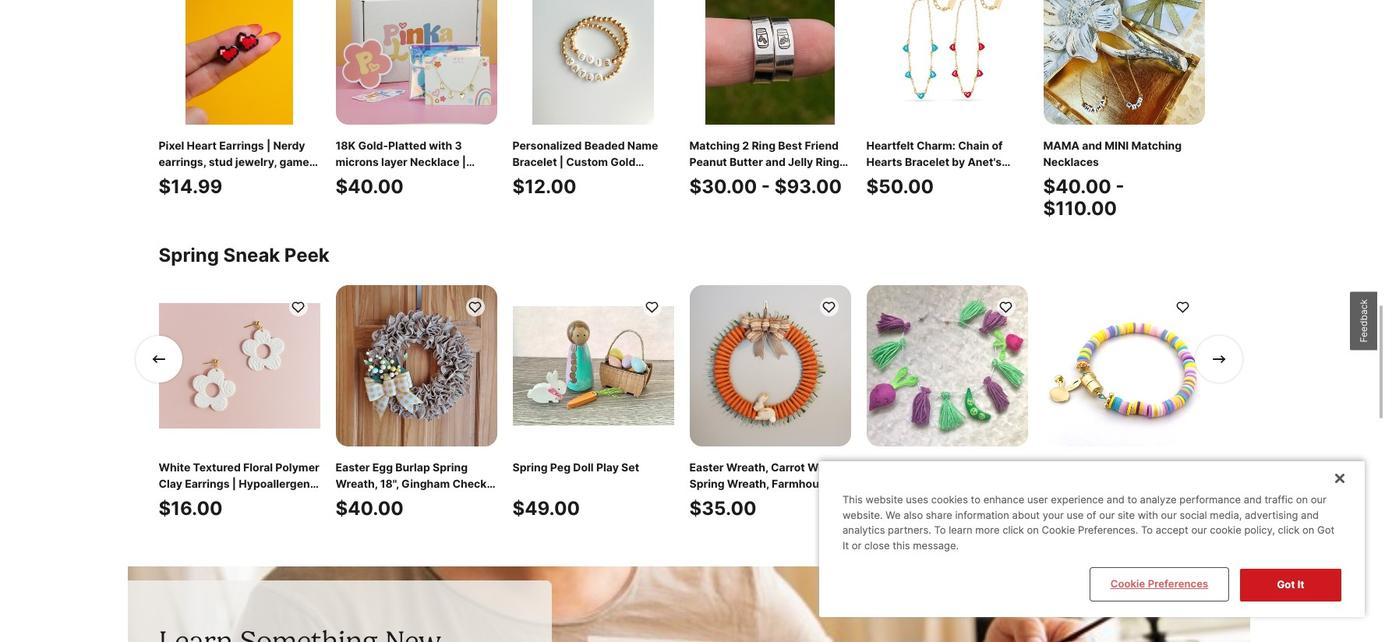 Task type: vqa. For each thing, say whether or not it's contained in the screenshot.
Garland
yes



Task type: locate. For each thing, give the bounding box(es) containing it.
1 horizontal spatial |
[[560, 155, 564, 168]]

purple
[[919, 510, 954, 523]]

of right use
[[1087, 509, 1096, 521]]

2 $40.00 link from the top
[[336, 285, 497, 542]]

and inside 'pixel heart earrings |  nerdy earrings, stud jewelry, gamer girl, hypoallergenic and lead free'
[[265, 171, 285, 185]]

analyze
[[1140, 494, 1177, 506]]

policy,
[[1244, 524, 1275, 537]]

1 vertical spatial |
[[560, 155, 564, 168]]

spring up radish,
[[866, 461, 902, 474]]

1 click from the left
[[1002, 524, 1024, 537]]

lead
[[287, 171, 313, 185]]

1 vertical spatial cookie
[[1110, 578, 1145, 590]]

$40.00 link for spring peg doll play set "image" on the left of the page
[[336, 285, 497, 542]]

cookie down your
[[1042, 524, 1075, 537]]

easter bunny beaded bracelet, spring jewelry, pastel colors, charm bracelet, magnetic clasp, unique and handmade, polymer clay, gift for her image
[[1043, 285, 1205, 447]]

spring for $49.00
[[512, 461, 548, 474]]

0 vertical spatial $30.00
[[689, 175, 757, 198]]

spring peg doll play set
[[512, 461, 639, 474]]

of up anet's
[[992, 139, 1003, 152]]

bracelet
[[512, 155, 557, 168], [905, 155, 949, 168]]

0 horizontal spatial cookie
[[1042, 524, 1075, 537]]

traffic
[[1265, 494, 1293, 506]]

1 horizontal spatial to
[[1127, 494, 1137, 506]]

0 horizontal spatial click
[[1002, 524, 1024, 537]]

advertising
[[1245, 509, 1298, 521]]

cookie inside 'button'
[[1110, 578, 1145, 590]]

4 favorite image from the left
[[998, 300, 1013, 315]]

cookie preferences
[[1110, 578, 1208, 590]]

2 favorite image from the left
[[468, 300, 482, 315]]

2 to from the left
[[1127, 494, 1137, 506]]

2 horizontal spatial -
[[1116, 175, 1124, 198]]

pixel heart earrings |  nerdy earrings, stud jewelry, gamer girl, hypoallergenic and lead free
[[159, 139, 314, 201]]

favorite image for $40.00
[[468, 300, 482, 315]]

social
[[1180, 509, 1207, 521]]

accept
[[1156, 524, 1188, 537]]

and left 'mini' on the right top of the page
[[1082, 139, 1102, 152]]

$40.00
[[336, 175, 404, 198], [1043, 175, 1111, 198], [336, 497, 404, 520]]

|
[[266, 139, 271, 152], [560, 155, 564, 168]]

jewelry,
[[235, 155, 277, 168]]

spring
[[159, 244, 219, 267], [512, 461, 548, 474], [866, 461, 902, 474]]

user
[[1027, 494, 1048, 506]]

1 horizontal spatial $30.00
[[866, 497, 934, 520]]

2 horizontal spatial spring
[[866, 461, 902, 474]]

1 horizontal spatial click
[[1278, 524, 1300, 537]]

bracelet down personalized
[[512, 155, 557, 168]]

about
[[1012, 509, 1040, 521]]

nerdy
[[273, 139, 305, 152]]

0 horizontal spatial |
[[266, 139, 271, 152]]

to down purple
[[934, 524, 946, 537]]

0 horizontal spatial bracelet
[[512, 155, 557, 168]]

0 vertical spatial got
[[1317, 524, 1335, 537]]

1 to from the left
[[934, 524, 946, 537]]

to down with on the bottom of page
[[1141, 524, 1153, 537]]

1 horizontal spatial got
[[1317, 524, 1335, 537]]

1 favorite image from the left
[[291, 300, 306, 315]]

2 to from the left
[[1141, 524, 1153, 537]]

collection
[[866, 171, 921, 185]]

| inside 'pixel heart earrings |  nerdy earrings, stud jewelry, gamer girl, hypoallergenic and lead free'
[[266, 139, 271, 152]]

1 vertical spatial $30.00
[[866, 497, 934, 520]]

to up information
[[971, 494, 981, 506]]

0 horizontal spatial got
[[1277, 579, 1295, 591]]

0 horizontal spatial $30.00
[[689, 175, 757, 198]]

and up we
[[889, 493, 909, 507]]

0 vertical spatial $40.00 link
[[336, 0, 497, 220]]

0 horizontal spatial spring
[[159, 244, 219, 267]]

$50.00
[[866, 175, 934, 198]]

our right traffic
[[1311, 494, 1326, 506]]

radish,
[[866, 477, 906, 490]]

cookie preferences button
[[1091, 569, 1228, 600]]

click down about at the bottom
[[1002, 524, 1024, 537]]

pod,
[[988, 477, 1011, 490]]

mama and mini matching necklaces $40.00 - $110.00
[[1043, 139, 1182, 220]]

peg
[[550, 461, 571, 474]]

play
[[596, 461, 619, 474]]

enhance
[[983, 494, 1024, 506]]

1 $40.00 link from the top
[[336, 0, 497, 220]]

our up preferences.
[[1099, 509, 1115, 521]]

1 bracelet from the left
[[512, 155, 557, 168]]

1 horizontal spatial it
[[1298, 579, 1304, 591]]

favorite image for $30.00
[[998, 300, 1013, 315]]

charm:
[[917, 139, 956, 152]]

share
[[926, 509, 952, 521]]

5 favorite image from the left
[[1175, 300, 1190, 315]]

it
[[843, 539, 849, 552], [1298, 579, 1304, 591]]

$12.00
[[512, 175, 576, 198]]

to
[[934, 524, 946, 537], [1141, 524, 1153, 537]]

girl,
[[159, 171, 179, 185]]

we
[[886, 509, 901, 521]]

anet's
[[968, 155, 1002, 168]]

1 horizontal spatial of
[[1087, 509, 1096, 521]]

this
[[843, 494, 863, 506]]

easter wreath, carrot wreath spring wreath, farmhouse wreath, rabbit, bunny, jute wreath, handmade burlap bow country wreath, door decor image
[[689, 285, 851, 447]]

on
[[1296, 494, 1308, 506], [1027, 524, 1039, 537], [1302, 524, 1314, 537]]

more
[[975, 524, 1000, 537]]

spring vegetable garland - radish, beet, peas in a pod, felt and tassel, emerald, magenta, purple image
[[866, 285, 1028, 447]]

| up jewelry, at left top
[[266, 139, 271, 152]]

to up the site
[[1127, 494, 1137, 506]]

0 horizontal spatial to
[[934, 524, 946, 537]]

2 bracelet from the left
[[905, 155, 949, 168]]

it left the or
[[843, 539, 849, 552]]

got up got it button
[[1317, 524, 1335, 537]]

favorite image
[[291, 300, 306, 315], [468, 300, 482, 315], [822, 300, 836, 315], [998, 300, 1013, 315], [1175, 300, 1190, 315]]

0 vertical spatial of
[[992, 139, 1003, 152]]

beaded down personalized
[[512, 171, 553, 185]]

1 horizontal spatial bracelet
[[905, 155, 949, 168]]

doll
[[573, 461, 594, 474]]

lazy load image image
[[127, 567, 1250, 642]]

3 favorite image from the left
[[822, 300, 836, 315]]

0 horizontal spatial -
[[761, 175, 770, 198]]

0 vertical spatial it
[[843, 539, 849, 552]]

1 horizontal spatial spring
[[512, 461, 548, 474]]

1 horizontal spatial cookie
[[1110, 578, 1145, 590]]

emerald,
[[951, 493, 998, 507]]

cookie left preferences
[[1110, 578, 1145, 590]]

click down the advertising at bottom right
[[1278, 524, 1300, 537]]

- up the pod,
[[1006, 461, 1011, 474]]

this website uses cookies to enhance user experience and to analyze performance and traffic on our website. we also share information about your use of our site with our social media, advertising and analytics partners. to learn more click on cookie preferences. to accept our cookie policy, click on got it or close this message.
[[843, 494, 1335, 552]]

$40.00 link for personalized beaded name bracelet | custom gold beaded image
[[336, 0, 497, 220]]

1 vertical spatial beaded
[[512, 171, 553, 185]]

website
[[866, 494, 903, 506]]

beaded
[[584, 139, 625, 152], [512, 171, 553, 185]]

$30.00 for $30.00 - $93.00
[[689, 175, 757, 198]]

1 horizontal spatial beaded
[[584, 139, 625, 152]]

0 horizontal spatial it
[[843, 539, 849, 552]]

1 vertical spatial got
[[1277, 579, 1295, 591]]

spring left sneak
[[159, 244, 219, 267]]

spring left peg
[[512, 461, 548, 474]]

cookie
[[1210, 524, 1241, 537]]

beaded up custom
[[584, 139, 625, 152]]

matching 2 ring best friend peanut butter and jelly ring set | pinky promise | best friend birthday gifts | rings for sisters | rings for 2 image
[[689, 0, 851, 125]]

1 vertical spatial of
[[1087, 509, 1096, 521]]

and down jewelry, at left top
[[265, 171, 285, 185]]

information
[[955, 509, 1009, 521]]

it down the advertising at bottom right
[[1298, 579, 1304, 591]]

it inside button
[[1298, 579, 1304, 591]]

white textured floral polymer clay earrings | hypoallergenic earrings | handmade earrings | statement earrings | clip-on earrings available image
[[159, 285, 320, 447]]

of inside this website uses cookies to enhance user experience and to analyze performance and traffic on our website. we also share information about your use of our site with our social media, advertising and analytics partners. to learn more click on cookie preferences. to accept our cookie policy, click on got it or close this message.
[[1087, 509, 1096, 521]]

0 horizontal spatial to
[[971, 494, 981, 506]]

experience
[[1051, 494, 1104, 506]]

favorite image for $16.00
[[291, 300, 306, 315]]

bracelet down charm: on the top of the page
[[905, 155, 949, 168]]

our down the social
[[1191, 524, 1207, 537]]

$14.99
[[159, 175, 222, 198]]

1 vertical spatial $40.00 link
[[336, 285, 497, 542]]

0 vertical spatial beaded
[[584, 139, 625, 152]]

personalized
[[512, 139, 582, 152]]

and up the advertising at bottom right
[[1244, 494, 1262, 506]]

spring inside spring vegetable garland - radish, beet, peas in a pod, felt and tassel, emerald, magenta, purple
[[866, 461, 902, 474]]

free
[[159, 188, 182, 201]]

and inside "mama and mini matching necklaces $40.00 - $110.00"
[[1082, 139, 1102, 152]]

got down the advertising at bottom right
[[1277, 579, 1295, 591]]

message.
[[913, 539, 959, 552]]

favorite image inside $25.00 link
[[1175, 300, 1190, 315]]

tassel,
[[911, 493, 949, 507]]

1 vertical spatial it
[[1298, 579, 1304, 591]]

- left $93.00
[[761, 175, 770, 198]]

got
[[1317, 524, 1335, 537], [1277, 579, 1295, 591]]

in
[[967, 477, 976, 490]]

cookie
[[1042, 524, 1075, 537], [1110, 578, 1145, 590]]

- down 'mini' on the right top of the page
[[1116, 175, 1124, 198]]

1 horizontal spatial -
[[1006, 461, 1011, 474]]

on right traffic
[[1296, 494, 1308, 506]]

preferences
[[1148, 578, 1208, 590]]

0 vertical spatial cookie
[[1042, 524, 1075, 537]]

to
[[971, 494, 981, 506], [1127, 494, 1137, 506]]

our
[[1311, 494, 1326, 506], [1099, 509, 1115, 521], [1161, 509, 1177, 521], [1191, 524, 1207, 537]]

0 vertical spatial |
[[266, 139, 271, 152]]

and
[[1082, 139, 1102, 152], [265, 171, 285, 185], [889, 493, 909, 507], [1107, 494, 1125, 506], [1244, 494, 1262, 506], [1301, 509, 1319, 521]]

hearts
[[866, 155, 902, 168]]

favorite image inside $35.00 link
[[822, 300, 836, 315]]

| down personalized
[[560, 155, 564, 168]]

1 horizontal spatial to
[[1141, 524, 1153, 537]]

pixel heart earrings |  nerdy earrings, stud jewelry, gamer girl, hypoallergenic and lead free image
[[159, 0, 320, 125]]

$35.00 link
[[689, 285, 851, 542]]

heart
[[187, 139, 217, 152]]

0 horizontal spatial of
[[992, 139, 1003, 152]]

-
[[761, 175, 770, 198], [1116, 175, 1124, 198], [1006, 461, 1011, 474]]

custom
[[566, 155, 608, 168]]

favorite image inside $16.00 link
[[291, 300, 306, 315]]

$40.00 link
[[336, 0, 497, 220], [336, 285, 497, 542]]

$110.00
[[1043, 197, 1117, 220]]

performance
[[1179, 494, 1241, 506]]



Task type: describe. For each thing, give the bounding box(es) containing it.
on down about at the bottom
[[1027, 524, 1039, 537]]

got it
[[1277, 579, 1304, 591]]

or
[[852, 539, 862, 552]]

name
[[627, 139, 658, 152]]

heartfelt
[[866, 139, 914, 152]]

peek
[[284, 244, 330, 267]]

easter egg burlap spring wreath, 18", gingham check bow, country, rustic, farmhouse, easter, eggs, burlap, handmade gingham bow image
[[336, 285, 497, 447]]

0 horizontal spatial beaded
[[512, 171, 553, 185]]

stud
[[209, 155, 233, 168]]

$30.00 for $30.00
[[866, 497, 934, 520]]

it inside this website uses cookies to enhance user experience and to analyze performance and traffic on our website. we also share information about your use of our site with our social media, advertising and analytics partners. to learn more click on cookie preferences. to accept our cookie policy, click on got it or close this message.
[[843, 539, 849, 552]]

- inside $30.00 - $93.00 link
[[761, 175, 770, 198]]

$30.00 - $93.00 link
[[689, 0, 851, 220]]

$16.00
[[159, 497, 223, 520]]

got inside this website uses cookies to enhance user experience and to analyze performance and traffic on our website. we also share information about your use of our site with our social media, advertising and analytics partners. to learn more click on cookie preferences. to accept our cookie policy, click on got it or close this message.
[[1317, 524, 1335, 537]]

pixel
[[159, 139, 184, 152]]

magenta,
[[866, 510, 916, 523]]

cookie inside this website uses cookies to enhance user experience and to analyze performance and traffic on our website. we also share information about your use of our site with our social media, advertising and analytics partners. to learn more click on cookie preferences. to accept our cookie policy, click on got it or close this message.
[[1042, 524, 1075, 537]]

$93.00
[[775, 175, 842, 198]]

$25.00
[[1043, 497, 1110, 520]]

analytics
[[843, 524, 885, 537]]

and up the site
[[1107, 494, 1125, 506]]

partners.
[[888, 524, 931, 537]]

use
[[1067, 509, 1084, 521]]

gamer
[[279, 155, 314, 168]]

favorite image for $25.00
[[1175, 300, 1190, 315]]

uses
[[906, 494, 928, 506]]

and inside spring vegetable garland - radish, beet, peas in a pod, felt and tassel, emerald, magenta, purple
[[889, 493, 909, 507]]

2 click from the left
[[1278, 524, 1300, 537]]

$49.00
[[512, 497, 580, 520]]

$16.00 link
[[159, 285, 320, 542]]

- inside spring vegetable garland - radish, beet, peas in a pod, felt and tassel, emerald, magenta, purple
[[1006, 461, 1011, 474]]

on right policy,
[[1302, 524, 1314, 537]]

spring vegetable garland - radish, beet, peas in a pod, felt and tassel, emerald, magenta, purple
[[866, 461, 1011, 523]]

got it button
[[1240, 569, 1341, 602]]

gold
[[611, 155, 636, 168]]

bracelet inside 'personalized beaded name bracelet | custom gold beaded'
[[512, 155, 557, 168]]

bracelet inside heartfelt charm: chain of hearts bracelet by anet's collection
[[905, 155, 949, 168]]

your
[[1043, 509, 1064, 521]]

got inside button
[[1277, 579, 1295, 591]]

peas
[[938, 477, 964, 490]]

mama and mini matching necklaces image
[[1043, 0, 1205, 125]]

earrings,
[[159, 155, 206, 168]]

spring sneak peek
[[159, 244, 330, 267]]

$35.00
[[689, 497, 756, 520]]

garland
[[961, 461, 1003, 474]]

mama
[[1043, 139, 1080, 152]]

site
[[1118, 509, 1135, 521]]

mini
[[1105, 139, 1129, 152]]

and right the advertising at bottom right
[[1301, 509, 1319, 521]]

spring for $30.00
[[866, 461, 902, 474]]

also
[[904, 509, 923, 521]]

hypoallergenic
[[181, 171, 262, 185]]

$30.00 - $93.00
[[689, 175, 842, 198]]

$25.00 link
[[1043, 285, 1205, 542]]

close
[[864, 539, 890, 552]]

media,
[[1210, 509, 1242, 521]]

our up accept
[[1161, 509, 1177, 521]]

beet,
[[908, 477, 936, 490]]

by
[[952, 155, 965, 168]]

matching
[[1131, 139, 1182, 152]]

1 to from the left
[[971, 494, 981, 506]]

necklaces
[[1043, 155, 1099, 168]]

favorite image for $35.00
[[822, 300, 836, 315]]

18k gold-platted with 3 microns layer necklace | love necklace | dainty lightning necklace | gift idea for her |handmade image
[[336, 0, 497, 125]]

favorite image
[[645, 300, 659, 315]]

cookies
[[931, 494, 968, 506]]

heartfelt charm: chain of hearts bracelet by anet's collection image
[[866, 0, 1028, 125]]

with
[[1138, 509, 1158, 521]]

spring peg doll play set image
[[512, 285, 674, 447]]

sneak
[[223, 244, 280, 267]]

- inside "mama and mini matching necklaces $40.00 - $110.00"
[[1116, 175, 1124, 198]]

website.
[[843, 509, 883, 521]]

felt
[[866, 493, 886, 507]]

$40.00 inside "mama and mini matching necklaces $40.00 - $110.00"
[[1043, 175, 1111, 198]]

chain
[[958, 139, 989, 152]]

this
[[893, 539, 910, 552]]

preferences.
[[1078, 524, 1138, 537]]

heartfelt charm: chain of hearts bracelet by anet's collection
[[866, 139, 1003, 185]]

set
[[621, 461, 639, 474]]

personalized beaded name bracelet | custom gold beaded image
[[512, 0, 674, 125]]

personalized beaded name bracelet | custom gold beaded
[[512, 139, 658, 185]]

earrings
[[219, 139, 264, 152]]

| inside 'personalized beaded name bracelet | custom gold beaded'
[[560, 155, 564, 168]]

learn
[[949, 524, 972, 537]]

of inside heartfelt charm: chain of hearts bracelet by anet's collection
[[992, 139, 1003, 152]]

vegetable
[[904, 461, 958, 474]]

a
[[979, 477, 985, 490]]



